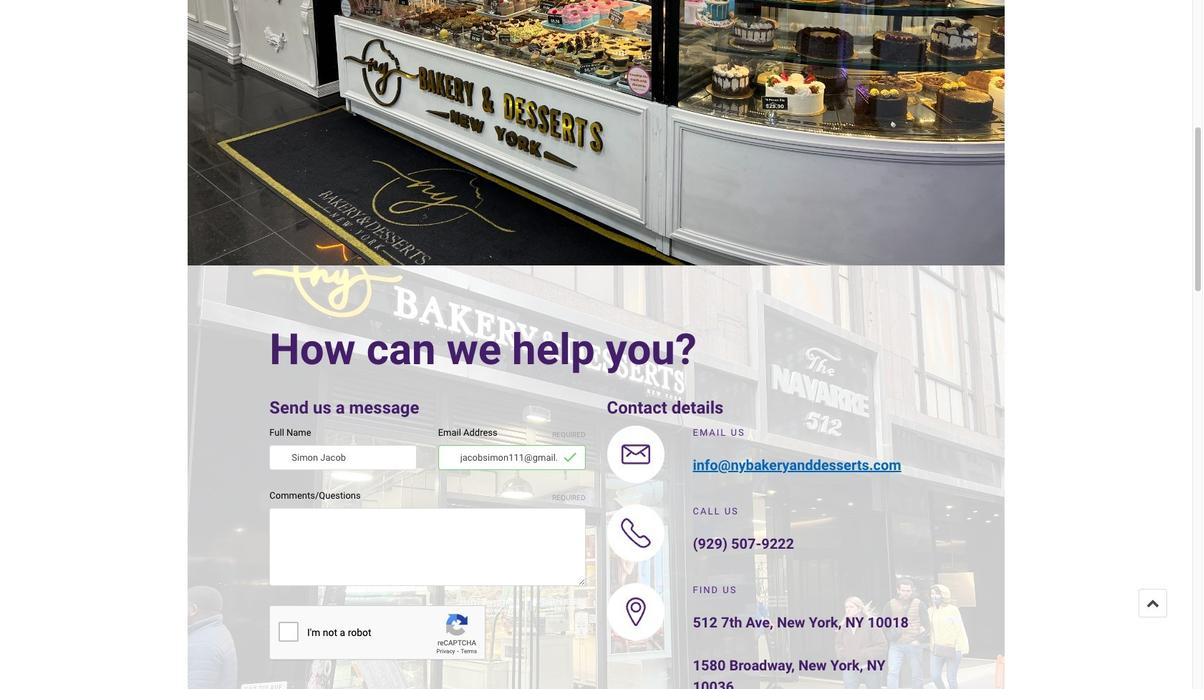 Task type: vqa. For each thing, say whether or not it's contained in the screenshot.
Handmade Vanilla Cake Pop image
no



Task type: locate. For each thing, give the bounding box(es) containing it.
top of page image
[[1147, 597, 1160, 610]]

None text field
[[270, 445, 417, 470], [270, 508, 586, 587], [270, 445, 417, 470], [270, 508, 586, 587]]

None text field
[[438, 445, 586, 470]]



